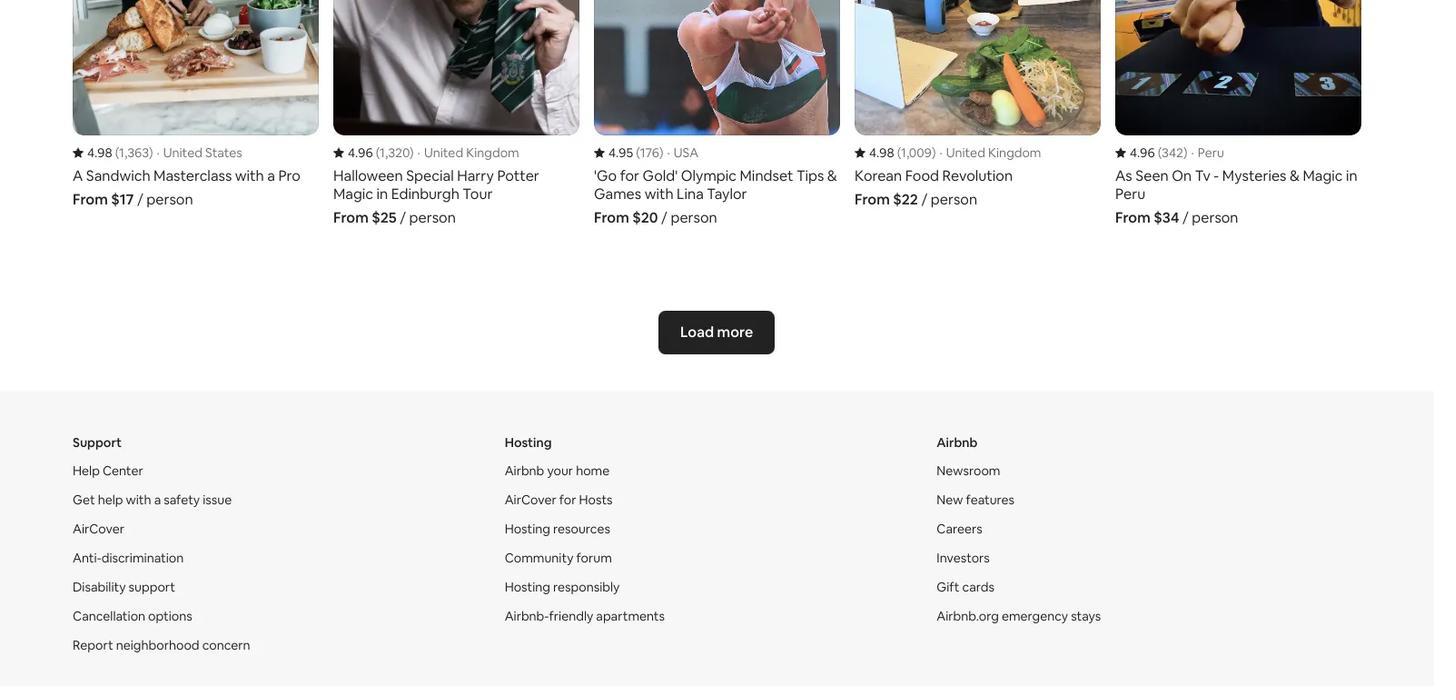 Task type: describe. For each thing, give the bounding box(es) containing it.
) for from $34
[[1184, 145, 1188, 161]]

cancellation options
[[73, 608, 192, 625]]

kingdom for from $22 / person
[[989, 145, 1042, 161]]

newsroom
[[937, 463, 1001, 479]]

united for from $25 / person
[[424, 145, 464, 161]]

hosting resources link
[[505, 521, 611, 537]]

( for $22
[[898, 145, 902, 161]]

neighborhood
[[116, 637, 200, 654]]

peru
[[1198, 145, 1225, 161]]

( for $34
[[1158, 145, 1162, 161]]

$20
[[633, 208, 658, 228]]

person for from $34 / person
[[1192, 208, 1239, 228]]

report neighborhood concern
[[73, 637, 250, 654]]

investors
[[937, 550, 990, 567]]

issue
[[203, 492, 232, 508]]

a
[[154, 492, 161, 508]]

/ for from $22
[[922, 190, 928, 209]]

more
[[718, 323, 754, 342]]

disability
[[73, 579, 126, 596]]

· united kingdom for from $22 / person
[[940, 145, 1042, 161]]

disability support link
[[73, 579, 175, 596]]

careers
[[937, 521, 983, 537]]

4.96 for $25
[[348, 145, 373, 161]]

new features
[[937, 492, 1015, 508]]

help center
[[73, 463, 143, 479]]

/ for from $25
[[400, 208, 406, 228]]

4.98 for $17
[[87, 145, 112, 161]]

get help with a safety issue link
[[73, 492, 232, 508]]

( for $25
[[376, 145, 380, 161]]

support
[[129, 579, 175, 596]]

4.98 ( 1,363 )
[[87, 145, 153, 161]]

$25
[[372, 208, 397, 228]]

from for from $17 / person
[[73, 190, 108, 209]]

support
[[73, 435, 122, 451]]

aircover link
[[73, 521, 124, 537]]

from for from $22 / person
[[855, 190, 890, 209]]

airbnb-friendly apartments link
[[505, 608, 665, 625]]

4.98 ( 1,009 )
[[870, 145, 936, 161]]

· for $17
[[157, 145, 160, 161]]

home
[[576, 463, 610, 479]]

apartments
[[596, 608, 665, 625]]

gift cards
[[937, 579, 995, 596]]

help
[[98, 492, 123, 508]]

load more button
[[659, 311, 776, 355]]

careers link
[[937, 521, 983, 537]]

usa
[[674, 145, 699, 161]]

· usa
[[667, 145, 699, 161]]

hosting for hosting
[[505, 435, 552, 451]]

hosts
[[579, 492, 613, 508]]

( for $17
[[115, 145, 119, 161]]

· peru
[[1192, 145, 1225, 161]]

airbnb-friendly apartments
[[505, 608, 665, 625]]

/ for from $20
[[662, 208, 668, 228]]

from for from $25 / person
[[333, 208, 369, 228]]

hosting for hosting responsibly
[[505, 579, 551, 596]]

rating 4.96 out of 5; 342 reviews image
[[1116, 145, 1188, 161]]

resources
[[553, 521, 611, 537]]

/ for from $17
[[137, 190, 143, 209]]

aircover for hosts link
[[505, 492, 613, 508]]

1,320
[[380, 145, 410, 161]]

help center link
[[73, 463, 143, 479]]

hosting responsibly
[[505, 579, 620, 596]]

hosting responsibly link
[[505, 579, 620, 596]]

forum
[[577, 550, 612, 567]]

176
[[640, 145, 660, 161]]

load more
[[681, 323, 754, 342]]

features
[[966, 492, 1015, 508]]

airbnb your home
[[505, 463, 610, 479]]

1,009
[[902, 145, 932, 161]]

report neighborhood concern link
[[73, 637, 250, 654]]

4.95 ( 176 )
[[609, 145, 664, 161]]

$22
[[893, 190, 919, 209]]

community forum
[[505, 550, 612, 567]]

gift cards link
[[937, 579, 995, 596]]

airbnb.org
[[937, 608, 999, 625]]

1,363
[[119, 145, 149, 161]]

· for $25
[[418, 145, 421, 161]]

person for from $22 / person
[[931, 190, 978, 209]]

) for from $22
[[932, 145, 936, 161]]

your
[[547, 463, 573, 479]]

new
[[937, 492, 964, 508]]

cancellation
[[73, 608, 145, 625]]

kingdom for from $25 / person
[[466, 145, 520, 161]]

hosting resources
[[505, 521, 611, 537]]

help
[[73, 463, 100, 479]]

airbnb.org emergency stays
[[937, 608, 1102, 625]]

) for from $20
[[660, 145, 664, 161]]

anti-discrimination
[[73, 550, 184, 567]]

stays
[[1072, 608, 1102, 625]]

4.96 ( 1,320 )
[[348, 145, 414, 161]]

· united states
[[157, 145, 242, 161]]



Task type: vqa. For each thing, say whether or not it's contained in the screenshot.
button
no



Task type: locate. For each thing, give the bounding box(es) containing it.
4.96 left 342 on the top right of the page
[[1130, 145, 1156, 161]]

united inside the korean food revolution group
[[947, 145, 986, 161]]

5 ) from the left
[[1184, 145, 1188, 161]]

halloween special harry potter magic in edinburgh tour group
[[333, 0, 580, 228]]

0 vertical spatial hosting
[[505, 435, 552, 451]]

4.98 left 1,009
[[870, 145, 895, 161]]

safety
[[164, 492, 200, 508]]

0 vertical spatial aircover
[[505, 492, 557, 508]]

2 4.96 from the left
[[1130, 145, 1156, 161]]

airbnb left the your
[[505, 463, 545, 479]]

) inside as seen on tv - mysteries & magic in peru group
[[1184, 145, 1188, 161]]

5 ( from the left
[[1158, 145, 1162, 161]]

rating 4.96 out of 5; 1,320 reviews image
[[333, 145, 414, 161]]

0 horizontal spatial united
[[163, 145, 203, 161]]

airbnb up newsroom link
[[937, 435, 978, 451]]

kingdom inside the korean food revolution group
[[989, 145, 1042, 161]]

'go for gold' olympic mindset tips & games with lina taylor group
[[594, 0, 841, 228]]

3 hosting from the top
[[505, 579, 551, 596]]

/ right $25
[[400, 208, 406, 228]]

united inside the halloween special harry potter magic in edinburgh tour group
[[424, 145, 464, 161]]

4 ( from the left
[[898, 145, 902, 161]]

person right $34 on the top
[[1192, 208, 1239, 228]]

1 horizontal spatial airbnb
[[937, 435, 978, 451]]

2 ( from the left
[[376, 145, 380, 161]]

0 horizontal spatial airbnb
[[505, 463, 545, 479]]

· inside 'go for gold' olympic mindset tips & games with lina taylor group
[[667, 145, 670, 161]]

with
[[126, 492, 151, 508]]

united for from $17 / person
[[163, 145, 203, 161]]

from inside a sandwich masterclass with a pro 'group'
[[73, 190, 108, 209]]

united inside a sandwich masterclass with a pro 'group'
[[163, 145, 203, 161]]

newsroom link
[[937, 463, 1001, 479]]

from for from $34 / person
[[1116, 208, 1151, 228]]

· for $34
[[1192, 145, 1195, 161]]

united right the 1,320 at the top
[[424, 145, 464, 161]]

airbnb for airbnb
[[937, 435, 978, 451]]

united for from $22 / person
[[947, 145, 986, 161]]

) left · usa
[[660, 145, 664, 161]]

/
[[137, 190, 143, 209], [922, 190, 928, 209], [400, 208, 406, 228], [662, 208, 668, 228], [1183, 208, 1189, 228]]

· inside the korean food revolution group
[[940, 145, 943, 161]]

1 vertical spatial hosting
[[505, 521, 551, 537]]

2 · united kingdom from the left
[[940, 145, 1042, 161]]

person right '$20'
[[671, 208, 718, 228]]

· united kingdom
[[418, 145, 520, 161], [940, 145, 1042, 161]]

aircover up anti-
[[73, 521, 124, 537]]

from
[[73, 190, 108, 209], [855, 190, 890, 209], [333, 208, 369, 228], [594, 208, 630, 228], [1116, 208, 1151, 228]]

/ right '$20'
[[662, 208, 668, 228]]

1 kingdom from the left
[[466, 145, 520, 161]]

from left $22
[[855, 190, 890, 209]]

cancellation options link
[[73, 608, 192, 625]]

· united kingdom right the 1,320 at the top
[[418, 145, 520, 161]]

· united kingdom right 1,009
[[940, 145, 1042, 161]]

/ right the $17
[[137, 190, 143, 209]]

1 horizontal spatial · united kingdom
[[940, 145, 1042, 161]]

person for from $17 / person
[[147, 190, 193, 209]]

4.96 inside as seen on tv - mysteries & magic in peru group
[[1130, 145, 1156, 161]]

( inside a sandwich masterclass with a pro 'group'
[[115, 145, 119, 161]]

2 4.98 from the left
[[870, 145, 895, 161]]

gift
[[937, 579, 960, 596]]

investors link
[[937, 550, 990, 567]]

/ right $34 on the top
[[1183, 208, 1189, 228]]

person for from $25 / person
[[409, 208, 456, 228]]

person inside as seen on tv - mysteries & magic in peru group
[[1192, 208, 1239, 228]]

( for $20
[[636, 145, 640, 161]]

2 kingdom from the left
[[989, 145, 1042, 161]]

person right $22
[[931, 190, 978, 209]]

1 horizontal spatial 4.98
[[870, 145, 895, 161]]

) inside a sandwich masterclass with a pro 'group'
[[149, 145, 153, 161]]

get
[[73, 492, 95, 508]]

for
[[559, 492, 577, 508]]

kingdom
[[466, 145, 520, 161], [989, 145, 1042, 161]]

from left the $17
[[73, 190, 108, 209]]

1 horizontal spatial kingdom
[[989, 145, 1042, 161]]

airbnb-
[[505, 608, 549, 625]]

united left the 'states' at the top left of page
[[163, 145, 203, 161]]

· inside as seen on tv - mysteries & magic in peru group
[[1192, 145, 1195, 161]]

aircover for the aircover link
[[73, 521, 124, 537]]

4.98 for $22
[[870, 145, 895, 161]]

3 ( from the left
[[636, 145, 640, 161]]

cards
[[963, 579, 995, 596]]

· united kingdom inside the halloween special harry potter magic in edinburgh tour group
[[418, 145, 520, 161]]

from $34 / person
[[1116, 208, 1239, 228]]

1 horizontal spatial united
[[424, 145, 464, 161]]

( inside the korean food revolution group
[[898, 145, 902, 161]]

/ inside the korean food revolution group
[[922, 190, 928, 209]]

0 vertical spatial airbnb
[[937, 435, 978, 451]]

load
[[681, 323, 715, 342]]

) for from $17
[[149, 145, 153, 161]]

person for from $20 / person
[[671, 208, 718, 228]]

/ inside 'go for gold' olympic mindset tips & games with lina taylor group
[[662, 208, 668, 228]]

·
[[157, 145, 160, 161], [418, 145, 421, 161], [667, 145, 670, 161], [940, 145, 943, 161], [1192, 145, 1195, 161]]

1 4.96 from the left
[[348, 145, 373, 161]]

( up the $17
[[115, 145, 119, 161]]

3 ) from the left
[[660, 145, 664, 161]]

1 ( from the left
[[115, 145, 119, 161]]

1 vertical spatial aircover
[[73, 521, 124, 537]]

4.96 ( 342 )
[[1130, 145, 1188, 161]]

1 hosting from the top
[[505, 435, 552, 451]]

· left peru
[[1192, 145, 1195, 161]]

kingdom inside the halloween special harry potter magic in edinburgh tour group
[[466, 145, 520, 161]]

airbnb
[[937, 435, 978, 451], [505, 463, 545, 479]]

person inside the korean food revolution group
[[931, 190, 978, 209]]

0 horizontal spatial · united kingdom
[[418, 145, 520, 161]]

person right the $17
[[147, 190, 193, 209]]

( right 4.95
[[636, 145, 640, 161]]

2 horizontal spatial united
[[947, 145, 986, 161]]

1 4.98 from the left
[[87, 145, 112, 161]]

rating 4.98 out of 5; 1,009 reviews image
[[855, 145, 936, 161]]

discrimination
[[102, 550, 184, 567]]

· right 1,363
[[157, 145, 160, 161]]

from left '$20'
[[594, 208, 630, 228]]

friendly
[[549, 608, 594, 625]]

from inside the halloween special harry potter magic in edinburgh tour group
[[333, 208, 369, 228]]

from inside as seen on tv - mysteries & magic in peru group
[[1116, 208, 1151, 228]]

states
[[205, 145, 242, 161]]

· left usa
[[667, 145, 670, 161]]

korean food revolution group
[[855, 0, 1101, 209]]

0 horizontal spatial 4.96
[[348, 145, 373, 161]]

) inside the korean food revolution group
[[932, 145, 936, 161]]

disability support
[[73, 579, 175, 596]]

emergency
[[1002, 608, 1069, 625]]

from inside 'go for gold' olympic mindset tips & games with lina taylor group
[[594, 208, 630, 228]]

aircover for aircover for hosts
[[505, 492, 557, 508]]

1 vertical spatial airbnb
[[505, 463, 545, 479]]

2 · from the left
[[418, 145, 421, 161]]

4.98
[[87, 145, 112, 161], [870, 145, 895, 161]]

a sandwich masterclass with a pro group
[[73, 0, 319, 209]]

person inside 'go for gold' olympic mindset tips & games with lina taylor group
[[671, 208, 718, 228]]

/ inside a sandwich masterclass with a pro 'group'
[[137, 190, 143, 209]]

) for from $25
[[410, 145, 414, 161]]

united right 1,009
[[947, 145, 986, 161]]

4.96
[[348, 145, 373, 161], [1130, 145, 1156, 161]]

from left $25
[[333, 208, 369, 228]]

/ right $22
[[922, 190, 928, 209]]

from $25 / person
[[333, 208, 456, 228]]

anti-
[[73, 550, 102, 567]]

( inside the halloween special harry potter magic in edinburgh tour group
[[376, 145, 380, 161]]

342
[[1162, 145, 1184, 161]]

0 horizontal spatial aircover
[[73, 521, 124, 537]]

as seen on tv - mysteries & magic in peru group
[[1116, 0, 1362, 228]]

hosting for hosting resources
[[505, 521, 551, 537]]

community forum link
[[505, 550, 612, 567]]

0 horizontal spatial kingdom
[[466, 145, 520, 161]]

· for $20
[[667, 145, 670, 161]]

4.98 left 1,363
[[87, 145, 112, 161]]

united
[[163, 145, 203, 161], [424, 145, 464, 161], [947, 145, 986, 161]]

( up $22
[[898, 145, 902, 161]]

hosting
[[505, 435, 552, 451], [505, 521, 551, 537], [505, 579, 551, 596]]

1 · united kingdom from the left
[[418, 145, 520, 161]]

options
[[148, 608, 192, 625]]

from $20 / person
[[594, 208, 718, 228]]

concern
[[202, 637, 250, 654]]

from inside the korean food revolution group
[[855, 190, 890, 209]]

responsibly
[[553, 579, 620, 596]]

) up 'from $25 / person'
[[410, 145, 414, 161]]

person
[[147, 190, 193, 209], [931, 190, 978, 209], [409, 208, 456, 228], [671, 208, 718, 228], [1192, 208, 1239, 228]]

from left $34 on the top
[[1116, 208, 1151, 228]]

3 · from the left
[[667, 145, 670, 161]]

report
[[73, 637, 113, 654]]

from for from $20 / person
[[594, 208, 630, 228]]

anti-discrimination link
[[73, 550, 184, 567]]

hosting up airbnb your home link
[[505, 435, 552, 451]]

· right the 1,320 at the top
[[418, 145, 421, 161]]

· united kingdom inside the korean food revolution group
[[940, 145, 1042, 161]]

· united kingdom for from $25 / person
[[418, 145, 520, 161]]

· right 1,009
[[940, 145, 943, 161]]

/ for from $34
[[1183, 208, 1189, 228]]

hosting up the airbnb-
[[505, 579, 551, 596]]

(
[[115, 145, 119, 161], [376, 145, 380, 161], [636, 145, 640, 161], [898, 145, 902, 161], [1158, 145, 1162, 161]]

4 · from the left
[[940, 145, 943, 161]]

4.98 inside a sandwich masterclass with a pro 'group'
[[87, 145, 112, 161]]

aircover
[[505, 492, 557, 508], [73, 521, 124, 537]]

4.96 for $34
[[1130, 145, 1156, 161]]

) inside 'go for gold' olympic mindset tips & games with lina taylor group
[[660, 145, 664, 161]]

( inside as seen on tv - mysteries & magic in peru group
[[1158, 145, 1162, 161]]

· inside the halloween special harry potter magic in edinburgh tour group
[[418, 145, 421, 161]]

0 horizontal spatial 4.98
[[87, 145, 112, 161]]

airbnb your home link
[[505, 463, 610, 479]]

2 ) from the left
[[410, 145, 414, 161]]

1 united from the left
[[163, 145, 203, 161]]

airbnb.org emergency stays link
[[937, 608, 1102, 625]]

4.96 left the 1,320 at the top
[[348, 145, 373, 161]]

) left · peru
[[1184, 145, 1188, 161]]

2 hosting from the top
[[505, 521, 551, 537]]

person inside a sandwich masterclass with a pro 'group'
[[147, 190, 193, 209]]

$34
[[1154, 208, 1180, 228]]

center
[[103, 463, 143, 479]]

4.96 inside the halloween special harry potter magic in edinburgh tour group
[[348, 145, 373, 161]]

1 ) from the left
[[149, 145, 153, 161]]

hosting up community
[[505, 521, 551, 537]]

( inside 'go for gold' olympic mindset tips & games with lina taylor group
[[636, 145, 640, 161]]

rating 4.95 out of 5; 176 reviews image
[[594, 145, 664, 161]]

1 · from the left
[[157, 145, 160, 161]]

/ inside the halloween special harry potter magic in edinburgh tour group
[[400, 208, 406, 228]]

4.95
[[609, 145, 634, 161]]

( left · peru
[[1158, 145, 1162, 161]]

1 horizontal spatial aircover
[[505, 492, 557, 508]]

) up from $22 / person
[[932, 145, 936, 161]]

new features link
[[937, 492, 1015, 508]]

person inside the halloween special harry potter magic in edinburgh tour group
[[409, 208, 456, 228]]

rating 4.98 out of 5; 1,363 reviews image
[[73, 145, 153, 161]]

2 vertical spatial hosting
[[505, 579, 551, 596]]

4.98 inside the korean food revolution group
[[870, 145, 895, 161]]

from $17 / person
[[73, 190, 193, 209]]

get help with a safety issue
[[73, 492, 232, 508]]

aircover left for
[[505, 492, 557, 508]]

/ inside as seen on tv - mysteries & magic in peru group
[[1183, 208, 1189, 228]]

$17
[[111, 190, 134, 209]]

) inside the halloween special harry potter magic in edinburgh tour group
[[410, 145, 414, 161]]

1 horizontal spatial 4.96
[[1130, 145, 1156, 161]]

airbnb for airbnb your home
[[505, 463, 545, 479]]

· for $22
[[940, 145, 943, 161]]

aircover for hosts
[[505, 492, 613, 508]]

person right $25
[[409, 208, 456, 228]]

5 · from the left
[[1192, 145, 1195, 161]]

· inside a sandwich masterclass with a pro 'group'
[[157, 145, 160, 161]]

) left · united states
[[149, 145, 153, 161]]

( up $25
[[376, 145, 380, 161]]

3 united from the left
[[947, 145, 986, 161]]

2 united from the left
[[424, 145, 464, 161]]

4 ) from the left
[[932, 145, 936, 161]]



